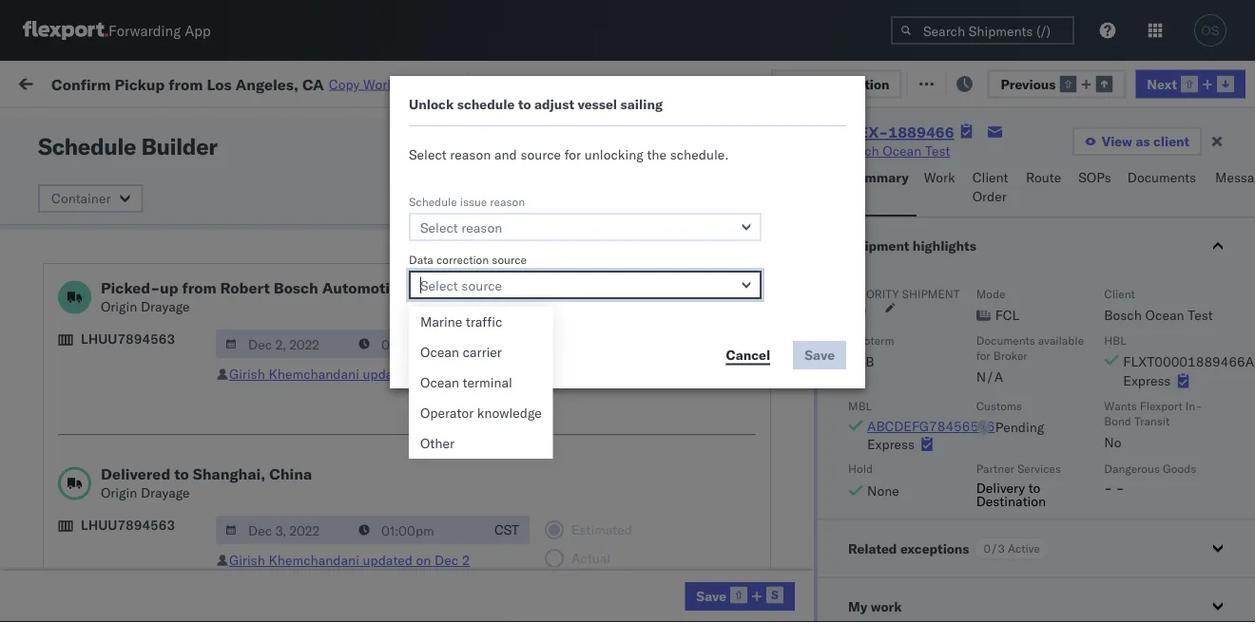 Task type: locate. For each thing, give the bounding box(es) containing it.
0 vertical spatial flexport
[[1140, 399, 1183, 413]]

1 integration from the top
[[829, 533, 895, 550]]

fcl
[[624, 156, 649, 173], [624, 198, 649, 215], [624, 240, 649, 257], [624, 282, 649, 299], [995, 307, 1020, 324], [624, 533, 649, 550], [624, 575, 649, 592]]

dec
[[657, 75, 682, 92], [408, 366, 432, 382], [408, 408, 432, 424], [399, 449, 424, 466], [435, 553, 458, 569]]

2 lhuu789456 from the top
[[1172, 407, 1255, 424]]

0 horizontal spatial flexport
[[706, 491, 755, 508]]

2 schedule delivery appointment button from the top
[[44, 406, 234, 427]]

0 vertical spatial 9:30 pm mst, jan 23, 2023
[[306, 533, 480, 550]]

container for container numbers
[[1172, 148, 1223, 162]]

save button
[[685, 583, 795, 612]]

mode right shipment
[[976, 287, 1006, 301]]

2 schedule delivery appointment from the top
[[44, 407, 234, 423]]

2 updated from the top
[[363, 553, 413, 569]]

2 mdt, from the top
[[372, 198, 405, 215]]

schedule.
[[670, 146, 729, 163]]

schedule
[[38, 132, 136, 161], [44, 146, 100, 163], [442, 184, 498, 201], [44, 188, 100, 204], [409, 194, 457, 209], [44, 239, 100, 256], [44, 272, 100, 288], [44, 355, 100, 372], [44, 407, 100, 423], [44, 481, 100, 497], [44, 532, 100, 549], [44, 564, 100, 581]]

container for container
[[51, 190, 111, 207]]

traffic
[[466, 314, 502, 330]]

12:00 am mst, nov 9, 2022
[[306, 324, 484, 340]]

gvcu526586
[[1172, 533, 1255, 549], [1172, 574, 1255, 591]]

: for status
[[136, 118, 140, 132]]

0 horizontal spatial :
[[136, 118, 140, 132]]

schedule pickup from los angeles, ca for 3rd 'schedule pickup from los angeles, ca' link from the top of the page
[[44, 272, 256, 307]]

shipment highlights
[[848, 238, 977, 254]]

1 : from the left
[[136, 118, 140, 132]]

los down builder
[[179, 188, 201, 204]]

summary button
[[841, 161, 917, 217]]

0 vertical spatial jan
[[398, 533, 419, 550]]

1 horizontal spatial file
[[931, 74, 955, 90]]

4 12:59 from the top
[[306, 282, 343, 299]]

origin down picked-
[[101, 299, 137, 315]]

2 origin from the top
[[101, 485, 137, 502]]

bookings test consignee
[[829, 491, 981, 508]]

lhuu789456
[[1172, 365, 1255, 382], [1172, 407, 1255, 424], [1172, 449, 1255, 466]]

flex
[[1019, 155, 1041, 170]]

upload
[[44, 313, 87, 330]]

0 vertical spatial container
[[1172, 148, 1223, 162]]

0 vertical spatial on
[[465, 74, 480, 90]]

Search Work text field
[[617, 68, 824, 97]]

pm
[[741, 75, 762, 92], [338, 533, 359, 550], [338, 575, 359, 592]]

documents available for broker n/a
[[976, 333, 1084, 386]]

schedule pickup from los angeles, ca link up clearance
[[44, 271, 270, 309]]

consignee down hold
[[798, 491, 861, 508]]

work inside 'button'
[[871, 599, 902, 615]]

5 ocean fcl from the top
[[582, 533, 649, 550]]

0 vertical spatial girish
[[229, 366, 265, 383]]

consignee for bookings test consignee
[[917, 491, 981, 508]]

-- : -- -- text field
[[349, 516, 484, 545]]

0/3
[[984, 542, 1005, 556]]

work down the bosch ocean test link
[[924, 169, 955, 186]]

khemchandani for robert
[[269, 366, 359, 383]]

1 schedule pickup from los angeles, ca from the top
[[44, 146, 256, 182]]

mst, for schedule delivery appointment
[[363, 533, 395, 550]]

list box
[[409, 307, 553, 459]]

1 flex-1846748 from the top
[[1050, 156, 1149, 173]]

1 lhuu7894563 from the top
[[81, 331, 175, 348]]

pm up 'girish khemchandani updated on dec 2'
[[338, 533, 359, 550]]

jan
[[398, 533, 419, 550], [398, 575, 419, 592]]

am right 7:00
[[338, 449, 360, 466]]

0 vertical spatial appointment
[[156, 239, 234, 256]]

flex-1889466 button
[[1019, 361, 1152, 388], [1019, 361, 1152, 388], [1019, 403, 1152, 429], [1019, 403, 1152, 429], [1019, 445, 1152, 471], [1019, 445, 1152, 471]]

girish down mmm d, yyyy text box
[[229, 366, 265, 383]]

client left name
[[706, 155, 736, 170]]

lhuu7894563 for picked-up from robert bosch automotive steering (flep)
[[81, 331, 175, 348]]

activity log button
[[479, 72, 550, 96]]

mdt,
[[372, 156, 405, 173], [372, 198, 405, 215], [372, 240, 405, 257], [372, 282, 405, 299]]

ca up the container button
[[44, 165, 62, 182]]

1 horizontal spatial customs
[[976, 399, 1022, 413]]

0 vertical spatial integration test account - karl lagerfeld
[[829, 533, 1077, 550]]

automotive
[[322, 279, 406, 298]]

8 resize handle column header from the left
[[1221, 147, 1244, 623]]

other
[[420, 436, 455, 452]]

0 horizontal spatial container
[[51, 190, 111, 207]]

12:59
[[306, 156, 343, 173], [306, 198, 343, 215], [306, 240, 343, 257], [306, 282, 343, 299], [306, 366, 343, 382], [306, 408, 343, 424]]

upload customs clearance documents
[[44, 313, 208, 349]]

my work up filtered by:
[[19, 69, 104, 95]]

flexport
[[1140, 399, 1183, 413], [706, 491, 755, 508]]

1 horizontal spatial container
[[1172, 148, 1223, 162]]

2 integration test account - karl lagerfeld from the top
[[829, 575, 1077, 592]]

flex-1893174
[[1050, 491, 1149, 508]]

client bosch ocean test incoterm fob
[[848, 287, 1213, 370]]

schedule delivery appointment for second 'schedule delivery appointment' link from the top
[[44, 407, 234, 423]]

container up numbers
[[1172, 148, 1223, 162]]

1 vertical spatial express
[[867, 436, 915, 453]]

1 vertical spatial pm
[[338, 533, 359, 550]]

in
[[283, 118, 294, 132]]

14,
[[436, 366, 456, 382], [436, 408, 456, 424]]

0 horizontal spatial my
[[19, 69, 49, 95]]

documents inside documents available for broker n/a
[[976, 333, 1035, 348]]

4 5, from the top
[[437, 282, 449, 299]]

2130387
[[1091, 533, 1149, 550], [1091, 575, 1149, 592]]

schedule pickup from los angeles, ca link down ready
[[44, 145, 270, 183]]

3 mdt, from the top
[[372, 240, 405, 257]]

1 vertical spatial girish
[[229, 553, 265, 569]]

1 vertical spatial lhuu789456
[[1172, 407, 1255, 424]]

schedule pickup from rotterdam, netherlands
[[44, 564, 247, 600]]

2 vertical spatial schedule delivery appointment
[[44, 532, 234, 549]]

0 horizontal spatial file exception
[[801, 75, 890, 92]]

1 vertical spatial schedule delivery appointment button
[[44, 406, 234, 427]]

girish khemchandani updated on feb 7
[[229, 366, 469, 383]]

schedule pickup from los angeles, ca button down upload customs clearance documents button
[[44, 354, 270, 394]]

1 vertical spatial 12:59 am mst, dec 14, 2022
[[306, 408, 493, 424]]

work down "related"
[[871, 599, 902, 615]]

mode
[[582, 155, 611, 170], [976, 287, 1006, 301]]

0 horizontal spatial file
[[801, 75, 824, 92]]

1 lhuu789456 from the top
[[1172, 365, 1255, 382]]

2 schedule delivery appointment link from the top
[[44, 406, 234, 425]]

2 schedule pickup from los angeles, ca from the top
[[44, 188, 256, 223]]

2 horizontal spatial documents
[[1128, 169, 1196, 186]]

ca down confirm delivery button
[[44, 500, 62, 516]]

schedule pickup from los angeles, ca button down ready
[[44, 145, 270, 185]]

flex-
[[842, 123, 889, 142], [1050, 156, 1091, 173], [1050, 198, 1091, 215], [1050, 282, 1091, 299], [1050, 324, 1091, 340], [1050, 366, 1091, 382], [1050, 408, 1091, 424], [1050, 449, 1091, 466], [1050, 491, 1091, 508], [1050, 533, 1091, 550], [1050, 575, 1091, 592]]

1 vertical spatial gvcu526586
[[1172, 574, 1255, 591]]

1 vertical spatial work
[[871, 599, 902, 615]]

data
[[409, 252, 433, 267]]

appointment for first 'schedule delivery appointment' link from the bottom
[[156, 532, 234, 549]]

4 1846748 from the top
[[1091, 324, 1149, 340]]

2 2023 from the top
[[447, 575, 480, 592]]

schedule delivery appointment link up schedule pickup from rotterdam, netherlands
[[44, 531, 234, 550]]

0 horizontal spatial customs
[[90, 313, 144, 330]]

karl down destination
[[992, 533, 1017, 550]]

0 horizontal spatial express
[[867, 436, 915, 453]]

1 origin from the top
[[101, 299, 137, 315]]

delivery inside button
[[96, 448, 145, 465]]

0 vertical spatial source
[[521, 146, 561, 163]]

0 horizontal spatial mode
[[582, 155, 611, 170]]

schedule delivery appointment for first 'schedule delivery appointment' link from the bottom
[[44, 532, 234, 549]]

2 lhuu7894563 from the top
[[81, 517, 175, 534]]

2 vertical spatial for
[[976, 349, 991, 363]]

2 : from the left
[[438, 118, 441, 132]]

1 vertical spatial integration test account - karl lagerfeld
[[829, 575, 1077, 592]]

1 vertical spatial 9:30 pm mst, jan 23, 2023
[[306, 575, 480, 592]]

flex-2130387
[[1050, 533, 1149, 550], [1050, 575, 1149, 592]]

12:59 am mst, dec 14, 2022 up the 7:00 am mst, dec 24, 2022
[[306, 408, 493, 424]]

0 vertical spatial khemchandani
[[269, 366, 359, 383]]

khemchandani
[[269, 366, 359, 383], [269, 553, 359, 569]]

and
[[494, 146, 517, 163]]

girish
[[229, 366, 265, 383], [229, 553, 265, 569]]

2 vertical spatial no
[[1104, 435, 1122, 451]]

active
[[1008, 542, 1040, 556]]

3 schedule delivery appointment button from the top
[[44, 531, 234, 552]]

documents for documents
[[1128, 169, 1196, 186]]

2022 down schedule issue reason
[[452, 240, 485, 257]]

Search Shipments (/) text field
[[891, 16, 1075, 45]]

confirm inside button
[[44, 448, 92, 465]]

integration down bookings
[[829, 533, 895, 550]]

delivery for 2nd schedule delivery appointment button
[[103, 407, 152, 423]]

2 lagerfeld from the top
[[1020, 575, 1077, 592]]

1889466 down bond
[[1091, 449, 1149, 466]]

0 vertical spatial express
[[1123, 373, 1171, 389]]

1 horizontal spatial flexport
[[1140, 399, 1183, 413]]

0 vertical spatial 2023
[[447, 533, 480, 550]]

0 vertical spatial lhuu7894563
[[81, 331, 175, 348]]

2 vertical spatial schedule delivery appointment button
[[44, 531, 234, 552]]

1 vertical spatial 9:30
[[306, 575, 335, 592]]

test right "related"
[[898, 533, 924, 550]]

ready
[[145, 118, 178, 132]]

account left 0/3
[[927, 533, 977, 550]]

angeles, right up
[[204, 272, 256, 288]]

2 12:59 am mst, dec 14, 2022 from the top
[[306, 408, 493, 424]]

schedule delivery appointment link up delivered
[[44, 406, 234, 425]]

khemchandani down mmm d, yyyy text box
[[269, 366, 359, 383]]

1 vertical spatial schedule delivery appointment
[[44, 407, 234, 423]]

1 vertical spatial drayage
[[141, 485, 190, 502]]

1 vertical spatial reason
[[490, 194, 525, 209]]

express for mbl
[[867, 436, 915, 453]]

customs down picked-
[[90, 313, 144, 330]]

0 horizontal spatial exception
[[827, 75, 890, 92]]

pickup down status
[[103, 146, 145, 163]]

3 12:59 am mdt, nov 5, 2022 from the top
[[306, 240, 485, 257]]

1 vertical spatial lhuu7894563
[[81, 517, 175, 534]]

lhuu789456 for confirm delivery
[[1172, 449, 1255, 466]]

flex-1889466 up dangerous
[[1050, 408, 1149, 424]]

at
[[377, 74, 389, 90]]

0 vertical spatial for
[[181, 118, 197, 132]]

client inside the client bosch ocean test incoterm fob
[[1104, 287, 1135, 301]]

data correction source
[[409, 252, 527, 267]]

pm right 5:00
[[741, 75, 762, 92]]

pm down 'girish khemchandani updated on dec 2'
[[338, 575, 359, 592]]

work
[[206, 74, 240, 90], [924, 169, 955, 186]]

1 vertical spatial confirm
[[44, 448, 92, 465]]

client up the 'hbl' at the right of the page
[[1104, 287, 1135, 301]]

0 vertical spatial karl
[[992, 533, 1017, 550]]

services
[[1018, 462, 1061, 476]]

integration test account - karl lagerfeld down bookings test consignee at the bottom right
[[829, 533, 1077, 550]]

test inside the client bosch ocean test incoterm fob
[[1188, 307, 1213, 324]]

MMM D, YYYY text field
[[216, 330, 351, 359]]

1 vertical spatial appointment
[[156, 407, 234, 423]]

from inside schedule pickup from rotterdam, netherlands
[[148, 564, 176, 581]]

0 vertical spatial drayage
[[141, 299, 190, 315]]

ca down workitem
[[44, 207, 62, 223]]

1 vertical spatial container
[[51, 190, 111, 207]]

confirm for pickup
[[51, 74, 111, 93]]

1 vertical spatial 2130387
[[1091, 575, 1149, 592]]

documents up broker
[[976, 333, 1035, 348]]

import work
[[160, 74, 240, 90]]

1 khemchandani from the top
[[269, 366, 359, 383]]

schedule pickup from los angeles, ca for fourth 'schedule pickup from los angeles, ca' link from the bottom
[[44, 188, 256, 223]]

no
[[446, 118, 461, 132], [849, 301, 867, 318], [1104, 435, 1122, 451]]

1 vertical spatial my work
[[848, 599, 902, 615]]

23, left cst
[[423, 533, 443, 550]]

0 vertical spatial customs
[[90, 313, 144, 330]]

2 12:59 am mdt, nov 5, 2022 from the top
[[306, 198, 485, 215]]

1846748 right available
[[1091, 324, 1149, 340]]

wants flexport in- bond transit no
[[1104, 399, 1203, 451]]

23, left 5:00
[[685, 75, 706, 92]]

1 horizontal spatial documents
[[976, 333, 1035, 348]]

file exception up flex-1889466 link
[[801, 75, 890, 92]]

1 horizontal spatial my work
[[848, 599, 902, 615]]

1846748
[[1091, 156, 1149, 173], [1091, 198, 1149, 215], [1091, 282, 1149, 299], [1091, 324, 1149, 340]]

1846748 up the 'hbl' at the right of the page
[[1091, 282, 1149, 299]]

2 girish from the top
[[229, 553, 265, 569]]

2 horizontal spatial no
[[1104, 435, 1122, 451]]

girish down mmm d, yyyy text field
[[229, 553, 265, 569]]

2 vertical spatial on
[[416, 553, 431, 569]]

mst,
[[372, 324, 404, 340], [372, 366, 404, 382], [372, 408, 404, 424], [364, 449, 396, 466], [363, 533, 395, 550], [363, 575, 395, 592]]

2 horizontal spatial to
[[1029, 480, 1041, 496]]

robert
[[220, 279, 270, 298]]

flxt00001889466a
[[1123, 354, 1255, 370]]

3 ocean fcl from the top
[[582, 240, 649, 257]]

5, left issue on the left top of the page
[[437, 198, 449, 215]]

flex-1846748 button
[[1019, 152, 1152, 178], [1019, 152, 1152, 178], [1019, 194, 1152, 220], [1019, 194, 1152, 220], [1019, 277, 1152, 304], [1019, 277, 1152, 304], [1019, 319, 1152, 346], [1019, 319, 1152, 346]]

messag button
[[1208, 161, 1255, 217]]

1 vertical spatial on
[[416, 366, 431, 383]]

from right up
[[182, 279, 216, 298]]

1 updated from the top
[[363, 366, 413, 383]]

integration test account - karl lagerfeld down exceptions
[[829, 575, 1077, 592]]

lhuu789456 down flxt00001889466a
[[1172, 407, 1255, 424]]

1 appointment from the top
[[156, 239, 234, 256]]

message (0)
[[255, 74, 333, 90]]

5 schedule pickup from los angeles, ca link from the top
[[44, 480, 270, 518]]

schedule
[[457, 96, 515, 113]]

karl down 0/3 active
[[992, 575, 1017, 592]]

mst, up girish khemchandani updated on dec 2 button
[[363, 533, 395, 550]]

resize handle column header
[[272, 147, 295, 623], [483, 147, 506, 623], [550, 147, 573, 623], [673, 147, 696, 623], [797, 147, 820, 623], [987, 147, 1010, 623], [1139, 147, 1162, 623], [1221, 147, 1244, 623]]

log
[[528, 76, 550, 92]]

appointment for third 'schedule delivery appointment' link from the bottom of the page
[[156, 239, 234, 256]]

1 2130387 from the top
[[1091, 533, 1149, 550]]

3 resize handle column header from the left
[[550, 147, 573, 623]]

am left select
[[347, 156, 369, 173]]

upload customs clearance documents link
[[44, 312, 270, 350]]

client for client name
[[706, 155, 736, 170]]

flex-1846748 up the 'hbl' at the right of the page
[[1050, 282, 1149, 299]]

3 schedule pickup from los angeles, ca from the top
[[44, 272, 256, 307]]

schedule pickup from los angeles, ca down upload customs clearance documents button
[[44, 355, 256, 391]]

1 horizontal spatial work
[[924, 169, 955, 186]]

delivery for third schedule delivery appointment button from the top of the page
[[103, 532, 152, 549]]

0 vertical spatial flex-2130387
[[1050, 533, 1149, 550]]

0 vertical spatial 9:30
[[306, 533, 335, 550]]

reason
[[450, 146, 491, 163], [490, 194, 525, 209]]

0 vertical spatial integration
[[829, 533, 895, 550]]

0 horizontal spatial documents
[[44, 332, 113, 349]]

1 horizontal spatial my
[[848, 599, 868, 615]]

3 lhuu789456 from the top
[[1172, 449, 1255, 466]]

: down unlock in the top of the page
[[438, 118, 441, 132]]

mst, down -- : -- -- text box
[[372, 366, 404, 382]]

schedule delivery appointment button up picked-
[[44, 238, 234, 259]]

5 resize handle column header from the left
[[797, 147, 820, 623]]

for left work,
[[181, 118, 197, 132]]

related
[[848, 541, 897, 557]]

filtered by:
[[19, 116, 87, 133]]

mbl
[[848, 399, 872, 413]]

am left lock
[[347, 198, 369, 215]]

1 resize handle column header from the left
[[272, 147, 295, 623]]

appointment up up
[[156, 239, 234, 256]]

consignee inside button
[[829, 155, 884, 170]]

0 vertical spatial confirm
[[51, 74, 111, 93]]

on left feb
[[416, 366, 431, 383]]

mdt, left select
[[372, 156, 405, 173]]

2 gvcu526586 from the top
[[1172, 574, 1255, 591]]

my work down "related"
[[848, 599, 902, 615]]

am
[[347, 156, 369, 173], [347, 198, 369, 215], [347, 240, 369, 257], [347, 282, 369, 299], [347, 324, 369, 340], [347, 366, 369, 382], [347, 408, 369, 424], [338, 449, 360, 466]]

0 vertical spatial lagerfeld
[[1020, 533, 1077, 550]]

name
[[739, 155, 770, 170]]

0 horizontal spatial to
[[174, 465, 189, 484]]

ocean fcl
[[582, 156, 649, 173], [582, 198, 649, 215], [582, 240, 649, 257], [582, 282, 649, 299], [582, 533, 649, 550], [582, 575, 649, 592]]

angeles, down status : ready for work, blocked, in progress
[[204, 146, 256, 163]]

drayage
[[141, 299, 190, 315], [141, 485, 190, 502]]

pickup left up
[[103, 272, 145, 288]]

1 2023 from the top
[[447, 533, 480, 550]]

to inside delivered to shanghai, china origin drayage
[[174, 465, 189, 484]]

os button
[[1189, 9, 1233, 52]]

2 ocean fcl from the top
[[582, 198, 649, 215]]

1 vertical spatial khemchandani
[[269, 553, 359, 569]]

1889466
[[888, 123, 955, 142], [1091, 366, 1149, 382], [1091, 408, 1149, 424], [1091, 449, 1149, 466]]

for up n/a
[[976, 349, 991, 363]]

6 resize handle column header from the left
[[987, 147, 1010, 623]]

angeles,
[[235, 74, 299, 93], [204, 146, 256, 163], [204, 188, 256, 204], [204, 272, 256, 288], [204, 355, 256, 372], [204, 481, 256, 497]]

jan up 'girish khemchandani updated on dec 2'
[[398, 533, 419, 550]]

1 schedule pickup from los angeles, ca button from the top
[[44, 145, 270, 185]]

lhuu7894563 down delivered
[[81, 517, 175, 534]]

2 jan from the top
[[398, 575, 419, 592]]

1 schedule delivery appointment from the top
[[44, 239, 234, 256]]

-- : -- -- text field
[[349, 330, 484, 359]]

2 horizontal spatial client
[[1104, 287, 1135, 301]]

on for delivered to shanghai, china
[[416, 553, 431, 569]]

2 vertical spatial lhuu789456
[[1172, 449, 1255, 466]]

0 vertical spatial my work
[[19, 69, 104, 95]]

2022 down the ocean terminal
[[460, 408, 493, 424]]

filtered
[[19, 116, 65, 133]]

mst, left 24,
[[364, 449, 396, 466]]

Select reason text field
[[409, 213, 762, 242]]

0 vertical spatial schedule delivery appointment button
[[44, 238, 234, 259]]

express for hbl
[[1123, 373, 1171, 389]]

4 schedule pickup from los angeles, ca from the top
[[44, 355, 256, 391]]

3 12:59 from the top
[[306, 240, 343, 257]]

file exception button
[[902, 68, 1032, 97], [902, 68, 1032, 97], [771, 70, 902, 98], [771, 70, 902, 98]]

ocean inside the client bosch ocean test incoterm fob
[[1146, 307, 1185, 324]]

test down flex-1889466 link
[[913, 156, 938, 173]]

girish for robert
[[229, 366, 265, 383]]

2 2130387 from the top
[[1091, 575, 1149, 592]]

schedule pickup from los angeles, ca for 2nd 'schedule pickup from los angeles, ca' link from the bottom
[[44, 355, 256, 391]]

schedule pickup from los angeles, ca down confirm delivery button
[[44, 481, 256, 516]]

2 horizontal spatial for
[[976, 349, 991, 363]]

: for snoozed
[[438, 118, 441, 132]]

0 vertical spatial work
[[206, 74, 240, 90]]

1 girish from the top
[[229, 366, 265, 383]]

to inside partner services delivery to destination
[[1029, 480, 1041, 496]]

flex id button
[[1010, 151, 1143, 170]]

mode inside button
[[582, 155, 611, 170]]

1 schedule delivery appointment button from the top
[[44, 238, 234, 259]]

0 vertical spatial schedule delivery appointment
[[44, 239, 234, 256]]

my up filtered
[[19, 69, 49, 95]]

delivery
[[103, 239, 152, 256], [103, 407, 152, 423], [96, 448, 145, 465], [976, 480, 1025, 496], [103, 532, 152, 549]]

schedule delivery appointment up schedule pickup from rotterdam, netherlands
[[44, 532, 234, 549]]

flex-1846748 down 'sops'
[[1050, 198, 1149, 215]]

next button
[[1136, 70, 1246, 98]]

5 schedule pickup from los angeles, ca button from the top
[[44, 480, 270, 520]]

1893174
[[1091, 491, 1149, 508]]

5 12:59 from the top
[[306, 366, 343, 382]]

dec left feb
[[408, 366, 432, 382]]

girish khemchandani updated on feb 7 button
[[229, 366, 469, 383]]

1 vertical spatial karl
[[992, 575, 1017, 592]]

delivery for confirm delivery button
[[96, 448, 145, 465]]

1 vertical spatial 2023
[[447, 575, 480, 592]]

appointment for second 'schedule delivery appointment' link from the top
[[156, 407, 234, 423]]

None checkbox
[[509, 189, 536, 197]]

1 vertical spatial lagerfeld
[[1020, 575, 1077, 592]]

0 vertical spatial 2130387
[[1091, 533, 1149, 550]]

pickup inside schedule pickup from rotterdam, netherlands
[[103, 564, 145, 581]]

no inside wants flexport in- bond transit no
[[1104, 435, 1122, 451]]

schedule pickup from los angeles, ca for 5th 'schedule pickup from los angeles, ca' link from the top of the page
[[44, 481, 256, 516]]

1 vertical spatial no
[[849, 301, 867, 318]]

flex-1846748 down view on the top right of the page
[[1050, 156, 1149, 173]]

5 schedule pickup from los angeles, ca from the top
[[44, 481, 256, 516]]

2 ceau752228 from the top
[[1172, 198, 1255, 214]]

3 appointment from the top
[[156, 532, 234, 549]]

2 khemchandani from the top
[[269, 553, 359, 569]]

mode down 'vessel'
[[582, 155, 611, 170]]

1 vertical spatial account
[[927, 575, 977, 592]]

1 horizontal spatial :
[[438, 118, 441, 132]]

schedule issue reason
[[409, 194, 525, 209]]

forwarding app link
[[23, 21, 211, 40]]

workitem
[[21, 155, 71, 170]]

documents inside upload customs clearance documents
[[44, 332, 113, 349]]

0 vertical spatial updated
[[363, 366, 413, 383]]

mdt, left lock
[[372, 198, 405, 215]]

test down shipment highlights on the right
[[913, 282, 938, 299]]



Task type: describe. For each thing, give the bounding box(es) containing it.
partner
[[976, 462, 1015, 476]]

import work button
[[153, 61, 247, 104]]

2 flex-1846748 from the top
[[1050, 198, 1149, 215]]

2 12:59 from the top
[[306, 198, 343, 215]]

2 flex-2130387 from the top
[[1050, 575, 1149, 592]]

container button
[[38, 184, 143, 213]]

1 account from the top
[[927, 533, 977, 550]]

test down shipment
[[913, 324, 938, 340]]

confirm for delivery
[[44, 448, 92, 465]]

bond
[[1104, 414, 1132, 428]]

7 resize handle column header from the left
[[1139, 147, 1162, 623]]

dec left 24,
[[399, 449, 424, 466]]

in-
[[1186, 399, 1203, 413]]

test right "cancel" "button"
[[789, 366, 814, 382]]

from down upload customs clearance documents button
[[148, 355, 176, 372]]

transit
[[1135, 414, 1170, 428]]

0 vertical spatial reason
[[450, 146, 491, 163]]

los right delivered
[[179, 481, 201, 497]]

2022 down carrier
[[460, 366, 493, 382]]

3 schedule pickup from los angeles, ca button from the top
[[44, 271, 270, 311]]

feb
[[435, 366, 457, 383]]

1 vertical spatial for
[[565, 146, 581, 163]]

numbers
[[1172, 163, 1219, 177]]

am up '12:00 am mst, nov 9, 2022'
[[347, 282, 369, 299]]

lhuu789456 for schedule pickup from los angeles, ca
[[1172, 365, 1255, 382]]

flex-1889466 up consignee button at top
[[842, 123, 955, 142]]

2
[[462, 553, 470, 569]]

2 integration from the top
[[829, 575, 895, 592]]

4 flex-1846748 from the top
[[1050, 324, 1149, 340]]

1889466 up the wants
[[1091, 366, 1149, 382]]

delivered to shanghai, china origin drayage
[[101, 465, 312, 502]]

1 gvcu526586 from the top
[[1172, 533, 1255, 549]]

los down clearance
[[179, 355, 201, 372]]

1 5, from the top
[[437, 156, 449, 173]]

flex-1889466 down bond
[[1050, 449, 1149, 466]]

1 mdt, from the top
[[372, 156, 405, 173]]

2 karl from the top
[[992, 575, 1017, 592]]

flex-1889466 down the 'hbl' at the right of the page
[[1050, 366, 1149, 382]]

am right 12:00
[[347, 324, 369, 340]]

status
[[103, 118, 136, 132]]

builder
[[141, 132, 217, 161]]

from down ready
[[148, 146, 176, 163]]

2 1846748 from the top
[[1091, 198, 1149, 215]]

origin inside 'picked-up from robert bosch automotive steering (flep) origin drayage'
[[101, 299, 137, 315]]

from left shanghai,
[[148, 481, 176, 497]]

angeles, down builder
[[204, 188, 256, 204]]

mst, for schedule pickup from los angeles, ca
[[372, 366, 404, 382]]

1 vertical spatial work
[[924, 169, 955, 186]]

client order button
[[965, 161, 1019, 217]]

mst, down girish khemchandani updated on dec 2 button
[[363, 575, 395, 592]]

2 resize handle column header from the left
[[483, 147, 506, 623]]

actions
[[1198, 155, 1238, 170]]

1 ceau752228 from the top
[[1172, 156, 1255, 173]]

from up clearance
[[148, 272, 176, 288]]

khemchandani for china
[[269, 553, 359, 569]]

for inside documents available for broker n/a
[[976, 349, 991, 363]]

customs inside upload customs clearance documents
[[90, 313, 144, 330]]

vessel
[[578, 96, 617, 113]]

save
[[696, 588, 727, 605]]

mst, for upload customs clearance documents
[[372, 324, 404, 340]]

schedule pickup from los angeles, ca for 1st 'schedule pickup from los angeles, ca' link from the top
[[44, 146, 256, 182]]

dec up 'other'
[[408, 408, 432, 424]]

hold
[[848, 462, 873, 476]]

snoozed
[[393, 118, 438, 132]]

MMM D, YYYY text field
[[216, 516, 351, 545]]

list box containing marine traffic
[[409, 307, 553, 459]]

1 vertical spatial mode
[[976, 287, 1006, 301]]

client order
[[973, 169, 1009, 205]]

1 schedule delivery appointment link from the top
[[44, 238, 234, 257]]

dec right due
[[657, 75, 682, 92]]

0 horizontal spatial for
[[181, 118, 197, 132]]

on for picked-up from robert bosch automotive steering (flep)
[[416, 366, 431, 383]]

consignee for flexport demo consignee
[[798, 491, 861, 508]]

am up automotive
[[347, 240, 369, 257]]

0 vertical spatial 23,
[[685, 75, 706, 92]]

test up flexport demo consignee
[[789, 449, 814, 466]]

batch action
[[1149, 74, 1232, 90]]

bosch inside 'picked-up from robert bosch automotive steering (flep) origin drayage'
[[274, 279, 318, 298]]

mst, for confirm delivery
[[364, 449, 396, 466]]

3 1846748 from the top
[[1091, 282, 1149, 299]]

from up ready
[[169, 74, 203, 93]]

updated for china
[[363, 553, 413, 569]]

2022 up ocean carrier
[[451, 324, 484, 340]]

dec left 2
[[435, 553, 458, 569]]

4 mdt, from the top
[[372, 282, 405, 299]]

my work inside my work 'button'
[[848, 599, 902, 615]]

summary
[[848, 169, 909, 186]]

test down client name button
[[789, 198, 814, 215]]

2 5, from the top
[[437, 198, 449, 215]]

test up work button
[[925, 143, 950, 159]]

girish khemchandani updated on dec 2 button
[[229, 553, 470, 569]]

operator knowledge
[[420, 405, 542, 422]]

schedule delivery appointment for third 'schedule delivery appointment' link from the bottom of the page
[[44, 239, 234, 256]]

4 ceau752228 from the top
[[1172, 323, 1255, 340]]

angeles, down clearance
[[204, 355, 256, 372]]

angeles, left china
[[204, 481, 256, 497]]

3 schedule pickup from los angeles, ca link from the top
[[44, 271, 270, 309]]

pickup down "workitem" button
[[103, 188, 145, 204]]

2 vertical spatial 23,
[[423, 575, 443, 592]]

ca left copy
[[302, 74, 324, 93]]

lhuu7894563 for delivered to shanghai, china
[[81, 517, 175, 534]]

1 karl from the top
[[992, 533, 1017, 550]]

1 schedule pickup from los angeles, ca link from the top
[[44, 145, 270, 183]]

my inside 'button'
[[848, 599, 868, 615]]

2022 right 24,
[[451, 449, 484, 466]]

flexport demo consignee
[[706, 491, 861, 508]]

delivery for 3rd schedule delivery appointment button from the bottom
[[103, 239, 152, 256]]

schedule pickup from rotterdam, netherlands link
[[44, 563, 270, 602]]

3 5, from the top
[[437, 240, 449, 257]]

documents button
[[1120, 161, 1208, 217]]

marine
[[420, 314, 462, 330]]

test up the abcdefg78456546 button
[[913, 366, 938, 382]]

test up shipment highlights on the right
[[913, 198, 938, 215]]

2 schedule pickup from los angeles, ca button from the top
[[44, 187, 270, 227]]

my work button
[[818, 579, 1255, 623]]

workspace
[[363, 76, 430, 92]]

los right import
[[207, 74, 232, 93]]

test right name
[[789, 156, 814, 173]]

1 ocean fcl from the top
[[582, 156, 649, 173]]

los down work,
[[179, 146, 201, 163]]

1889466 up dangerous
[[1091, 408, 1149, 424]]

1 9:30 pm mst, jan 23, 2023 from the top
[[306, 533, 480, 550]]

test down abcdefg78456546
[[913, 449, 938, 466]]

adjust
[[534, 96, 574, 113]]

1 9:30 from the top
[[306, 533, 335, 550]]

test left incoterm
[[789, 324, 814, 340]]

0 vertical spatial my
[[19, 69, 49, 95]]

as
[[1136, 133, 1150, 150]]

container numbers button
[[1162, 144, 1255, 178]]

delivered
[[101, 465, 170, 484]]

1 14, from the top
[[436, 366, 456, 382]]

flexport. image
[[23, 21, 108, 40]]

steering
[[410, 279, 471, 298]]

test left mbl
[[789, 408, 814, 424]]

1 vertical spatial source
[[492, 252, 527, 267]]

1 12:59 am mdt, nov 5, 2022 from the top
[[306, 156, 485, 173]]

2 9:30 from the top
[[306, 575, 335, 592]]

id
[[1044, 155, 1055, 170]]

highlights
[[913, 238, 977, 254]]

forwarding
[[108, 21, 181, 39]]

6 12:59 from the top
[[306, 408, 343, 424]]

updated for robert
[[363, 366, 413, 383]]

unlock
[[409, 96, 454, 113]]

dangerous
[[1104, 462, 1160, 476]]

cancel
[[726, 347, 771, 363]]

nov left 9,
[[408, 324, 432, 340]]

2 9:30 pm mst, jan 23, 2023 from the top
[[306, 575, 480, 592]]

incoterm
[[848, 333, 894, 348]]

4 resize handle column header from the left
[[673, 147, 696, 623]]

view
[[1102, 133, 1133, 150]]

6 ocean fcl from the top
[[582, 575, 649, 592]]

0 vertical spatial pm
[[741, 75, 762, 92]]

2 14, from the top
[[436, 408, 456, 424]]

lock schedule
[[409, 184, 498, 201]]

client for client order
[[973, 169, 1009, 186]]

4 schedule pickup from los angeles, ca button from the top
[[44, 354, 270, 394]]

ca up upload
[[44, 291, 62, 307]]

from inside 'picked-up from robert bosch automotive steering (flep) origin drayage'
[[182, 279, 216, 298]]

os
[[1201, 23, 1220, 38]]

nov down data
[[409, 282, 433, 299]]

test right mbl
[[913, 408, 938, 424]]

1 jan from the top
[[398, 533, 419, 550]]

from down "workitem" button
[[148, 188, 176, 204]]

test up shipment
[[913, 240, 938, 257]]

batch action button
[[1120, 68, 1244, 97]]

los right up
[[179, 272, 201, 288]]

2 schedule pickup from los angeles, ca link from the top
[[44, 187, 270, 225]]

abcdefg78456546 button
[[867, 418, 995, 435]]

4 schedule pickup from los angeles, ca link from the top
[[44, 354, 270, 392]]

Select source text field
[[409, 271, 762, 300]]

pickup down upload customs clearance documents
[[103, 355, 145, 372]]

test down related exceptions at the right of the page
[[898, 575, 924, 592]]

2 account from the top
[[927, 575, 977, 592]]

pending
[[995, 419, 1044, 436]]

1 vertical spatial customs
[[976, 399, 1022, 413]]

2022 down data correction source
[[452, 282, 485, 299]]

progress
[[297, 118, 344, 132]]

0 vertical spatial work
[[54, 69, 104, 95]]

1 horizontal spatial exception
[[958, 74, 1020, 90]]

flex id
[[1019, 155, 1055, 170]]

test right bookings
[[888, 491, 914, 508]]

3 flex-1846748 from the top
[[1050, 282, 1149, 299]]

ocean inside the bosch ocean test link
[[883, 143, 922, 159]]

delivery inside partner services delivery to destination
[[976, 480, 1025, 496]]

test left shipment
[[789, 240, 814, 257]]

drayage inside delivered to shanghai, china origin drayage
[[141, 485, 190, 502]]

girish for china
[[229, 553, 265, 569]]

origin inside delivered to shanghai, china origin drayage
[[101, 485, 137, 502]]

view as client
[[1102, 133, 1190, 150]]

view as client button
[[1073, 127, 1202, 156]]

carrier
[[463, 344, 502, 361]]

0/3 active
[[984, 542, 1040, 556]]

schedule inside schedule pickup from rotterdam, netherlands
[[44, 564, 100, 581]]

1 horizontal spatial to
[[518, 96, 531, 113]]

nov up lock
[[409, 156, 433, 173]]

confirm delivery link
[[44, 447, 145, 466]]

0 vertical spatial no
[[446, 118, 461, 132]]

3 schedule delivery appointment link from the top
[[44, 531, 234, 550]]

test left priority
[[789, 282, 814, 299]]

3 ceau752228 from the top
[[1172, 240, 1255, 256]]

2022 up lock schedule
[[452, 156, 485, 173]]

previous
[[1001, 75, 1056, 92]]

2 vertical spatial pm
[[338, 575, 359, 592]]

due dec 23, 5:00 pm
[[629, 75, 762, 92]]

status : ready for work, blocked, in progress
[[103, 118, 344, 132]]

next
[[1147, 75, 1177, 92]]

4 ocean fcl from the top
[[582, 282, 649, 299]]

bosch inside the client bosch ocean test incoterm fob
[[1104, 307, 1142, 324]]

pickup up status
[[115, 74, 165, 93]]

client name button
[[696, 151, 801, 170]]

mode button
[[573, 151, 677, 170]]

2022 right lock
[[452, 198, 485, 215]]

sops button
[[1071, 161, 1120, 217]]

1 integration test account - karl lagerfeld from the top
[[829, 533, 1077, 550]]

up
[[160, 279, 178, 298]]

activity log
[[479, 76, 550, 92]]

1 12:59 am mst, dec 14, 2022 from the top
[[306, 366, 493, 382]]

9,
[[436, 324, 448, 340]]

1 horizontal spatial no
[[849, 301, 867, 318]]

1 flex-2130387 from the top
[[1050, 533, 1149, 550]]

drayage inside 'picked-up from robert bosch automotive steering (flep) origin drayage'
[[141, 299, 190, 315]]

1 12:59 from the top
[[306, 156, 343, 173]]

4 12:59 am mdt, nov 5, 2022 from the top
[[306, 282, 485, 299]]

1889466 up consignee button at top
[[888, 123, 955, 142]]

0 horizontal spatial my work
[[19, 69, 104, 95]]

priority shipment
[[848, 287, 960, 301]]

1 1846748 from the top
[[1091, 156, 1149, 173]]

message
[[255, 74, 308, 90]]

marine traffic
[[420, 314, 502, 330]]

nov left "correction"
[[409, 240, 433, 257]]

pickup down confirm delivery button
[[103, 481, 145, 497]]

7:00 am mst, dec 24, 2022
[[306, 449, 484, 466]]

angeles, up blocked, on the top
[[235, 74, 299, 93]]

nov down select
[[409, 198, 433, 215]]

upload customs clearance documents button
[[44, 312, 270, 352]]

am down girish khemchandani updated on feb 7
[[347, 408, 369, 424]]

snoozed : no
[[393, 118, 461, 132]]

priority
[[848, 287, 899, 301]]

risk
[[393, 74, 415, 90]]

terminal
[[463, 375, 513, 391]]

copy workspace link button
[[329, 76, 459, 92]]

1 vertical spatial flexport
[[706, 491, 755, 508]]

operator
[[420, 405, 474, 422]]

link
[[433, 76, 459, 92]]

china
[[269, 465, 312, 484]]

am down '12:00 am mst, nov 9, 2022'
[[347, 366, 369, 382]]

documents for documents available for broker n/a
[[976, 333, 1035, 348]]

ca down upload
[[44, 374, 62, 391]]

flex-1889466 link
[[842, 123, 955, 142]]

1 lagerfeld from the top
[[1020, 533, 1077, 550]]

destination
[[976, 493, 1046, 510]]

(flep)
[[475, 279, 526, 298]]

1 horizontal spatial file exception
[[931, 74, 1020, 90]]

mst, up the 7:00 am mst, dec 24, 2022
[[372, 408, 404, 424]]

flexport inside wants flexport in- bond transit no
[[1140, 399, 1183, 413]]

ocean terminal
[[420, 375, 513, 391]]

5:00
[[709, 75, 738, 92]]

1 vertical spatial 23,
[[423, 533, 443, 550]]



Task type: vqa. For each thing, say whether or not it's contained in the screenshot.
third the Schedule Pickup from Los Angeles, CA
yes



